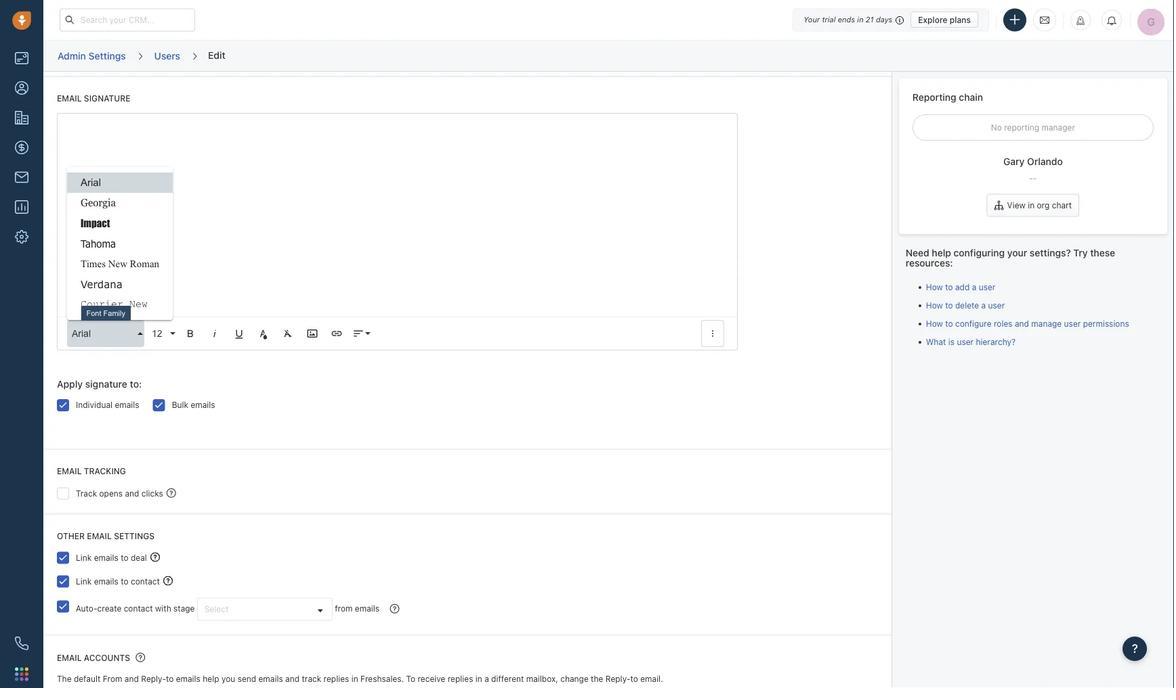 Task type: describe. For each thing, give the bounding box(es) containing it.
emails right 'send'
[[258, 675, 283, 685]]

ends
[[838, 15, 855, 24]]

and left track
[[285, 675, 299, 685]]

new for courier
[[129, 300, 148, 311]]

select
[[204, 606, 229, 615]]

12 button
[[147, 321, 177, 348]]

admin
[[58, 50, 86, 61]]

emails left the 'you'
[[176, 675, 200, 685]]

bulk emails
[[172, 401, 215, 411]]

explore plans link
[[911, 12, 978, 28]]

send
[[238, 675, 256, 685]]

in left different
[[475, 675, 482, 685]]

manage
[[1031, 319, 1062, 329]]

manager
[[1042, 123, 1075, 132]]

other
[[57, 532, 85, 542]]

and right roles
[[1015, 319, 1029, 329]]

admin settings link
[[57, 45, 126, 67]]

what is user hierarchy?
[[926, 338, 1016, 347]]

what
[[926, 338, 946, 347]]

users link
[[154, 45, 181, 67]]

text color image
[[257, 328, 270, 341]]

2 reply- from the left
[[605, 675, 630, 685]]

help inside need help configuring your settings? try these resources:
[[932, 247, 951, 258]]

1 replies from the left
[[324, 675, 349, 685]]

georgia link
[[67, 194, 173, 214]]

family
[[103, 309, 125, 318]]

what's new image
[[1076, 16, 1085, 25]]

reporting
[[1004, 123, 1039, 132]]

verdana
[[81, 279, 122, 291]]

clear formatting image
[[282, 328, 294, 341]]

email.
[[640, 675, 663, 685]]

apply
[[57, 379, 83, 391]]

orlando
[[1027, 156, 1063, 167]]

track
[[302, 675, 321, 685]]

phone element
[[8, 631, 35, 658]]

settings?
[[1030, 247, 1071, 258]]

a for delete
[[981, 301, 986, 310]]

to left add
[[945, 282, 953, 292]]

verdana link
[[67, 275, 173, 295]]

click to learn how to link emails to contacts image
[[163, 577, 173, 587]]

configuring
[[954, 247, 1005, 258]]

link emails to deal
[[76, 554, 147, 563]]

font
[[86, 309, 101, 318]]

gary orlando --
[[1003, 156, 1063, 183]]

application containing impact
[[57, 114, 738, 351]]

from
[[103, 675, 122, 685]]

1 vertical spatial contact
[[124, 605, 153, 614]]

chain
[[959, 91, 983, 103]]

what is user hierarchy? link
[[926, 338, 1016, 347]]

view in org chart button
[[987, 194, 1079, 217]]

click to learn how to link conversations to deals image
[[150, 553, 160, 563]]

explore
[[918, 15, 947, 24]]

to:
[[130, 379, 142, 391]]

to up the is
[[945, 319, 953, 329]]

trial
[[822, 15, 836, 24]]

chart
[[1052, 201, 1072, 210]]

configure
[[955, 319, 992, 329]]

arial inside dropdown button
[[72, 329, 91, 340]]

from
[[335, 605, 353, 614]]

0 horizontal spatial help
[[203, 675, 219, 685]]

your trial ends in 21 days
[[804, 15, 892, 24]]

stage
[[173, 605, 195, 614]]

align image
[[352, 328, 364, 341]]

italic (⌘i) image
[[209, 328, 221, 341]]

your
[[804, 15, 820, 24]]

the default from and reply-to emails help you send emails and track replies in freshsales. to receive replies in a different mailbox, change the reply-to email.
[[57, 675, 663, 685]]

these
[[1090, 247, 1115, 258]]

days
[[876, 15, 892, 24]]

plans
[[950, 15, 971, 24]]

underline (⌘u) image
[[233, 328, 245, 341]]

user right add
[[979, 282, 995, 292]]

and left clicks
[[125, 489, 139, 499]]

accounts
[[84, 654, 130, 664]]

email tracking
[[57, 468, 126, 477]]

to down 'link emails to deal'
[[121, 578, 128, 587]]

try
[[1073, 247, 1088, 258]]

in inside button
[[1028, 201, 1035, 210]]

how to configure roles and manage user permissions
[[926, 319, 1129, 329]]

email signature
[[57, 94, 130, 104]]

with
[[155, 605, 171, 614]]

mailbox,
[[526, 675, 558, 685]]

2 - from the left
[[1033, 173, 1037, 183]]

how to delete a user
[[926, 301, 1005, 310]]

bulk
[[172, 401, 188, 411]]

georgia
[[81, 198, 116, 209]]

font family
[[86, 309, 125, 318]]

times new roman link
[[67, 254, 173, 275]]

default
[[74, 675, 100, 685]]

tahoma
[[81, 238, 116, 250]]

is
[[948, 338, 955, 347]]



Task type: vqa. For each thing, say whether or not it's contained in the screenshot.
Minutes for 48
no



Task type: locate. For each thing, give the bounding box(es) containing it.
to left deal
[[121, 554, 128, 563]]

question circled image right accounts
[[136, 653, 145, 664]]

deal
[[131, 554, 147, 563]]

in
[[857, 15, 864, 24], [1028, 201, 1035, 210], [351, 675, 358, 685], [475, 675, 482, 685]]

user up roles
[[988, 301, 1005, 310]]

email for email accounts
[[57, 654, 82, 664]]

times
[[81, 259, 106, 270]]

courier new link
[[67, 295, 173, 315]]

1 vertical spatial email
[[57, 468, 82, 477]]

emails for bulk emails
[[191, 401, 215, 411]]

users
[[154, 50, 180, 61]]

0 vertical spatial help
[[932, 247, 951, 258]]

1 link from the top
[[76, 554, 92, 563]]

0 horizontal spatial replies
[[324, 675, 349, 685]]

add
[[955, 282, 970, 292]]

how for how to configure roles and manage user permissions
[[926, 319, 943, 329]]

Search your CRM... text field
[[60, 8, 195, 32]]

email up the track
[[57, 468, 82, 477]]

need help configuring your settings? try these resources:
[[906, 247, 1115, 269]]

emails right bulk
[[191, 401, 215, 411]]

2 vertical spatial a
[[484, 675, 489, 685]]

0 horizontal spatial reply-
[[141, 675, 166, 685]]

new for times
[[108, 259, 127, 270]]

emails for link emails to deal
[[94, 554, 118, 563]]

3 email from the top
[[57, 654, 82, 664]]

to right from
[[166, 675, 174, 685]]

email for email tracking
[[57, 468, 82, 477]]

question circled image right clicks
[[167, 488, 176, 499]]

reply- right the
[[605, 675, 630, 685]]

track
[[76, 489, 97, 499]]

emails right from
[[355, 605, 379, 614]]

0 vertical spatial link
[[76, 554, 92, 563]]

auto-create contact with stage
[[76, 605, 195, 614]]

emails down 'link emails to deal'
[[94, 578, 118, 587]]

individual
[[76, 401, 112, 411]]

1 horizontal spatial a
[[972, 282, 976, 292]]

settings
[[114, 532, 154, 542]]

the
[[591, 675, 603, 685]]

auto-
[[76, 605, 97, 614]]

more misc image
[[706, 328, 719, 341]]

different
[[491, 675, 524, 685]]

email
[[57, 94, 82, 104], [57, 468, 82, 477], [57, 654, 82, 664]]

how to delete a user link
[[926, 301, 1005, 310]]

0 vertical spatial question circled image
[[167, 488, 176, 499]]

hierarchy?
[[976, 338, 1016, 347]]

user right manage
[[1064, 319, 1081, 329]]

a left different
[[484, 675, 489, 685]]

clicks
[[141, 489, 163, 499]]

permissions
[[1083, 319, 1129, 329]]

arial button
[[67, 321, 144, 348]]

to left email.
[[630, 675, 638, 685]]

courier new
[[81, 300, 148, 311]]

roman
[[130, 259, 159, 270]]

arial link
[[67, 173, 173, 194]]

1 vertical spatial question circled image
[[136, 653, 145, 664]]

how down resources:
[[926, 282, 943, 292]]

0 horizontal spatial new
[[108, 259, 127, 270]]

2 email from the top
[[57, 468, 82, 477]]

emails down other email settings
[[94, 554, 118, 563]]

2 vertical spatial email
[[57, 654, 82, 664]]

0 vertical spatial email
[[57, 94, 82, 104]]

new right family
[[129, 300, 148, 311]]

receive
[[418, 675, 445, 685]]

in left freshsales.
[[351, 675, 358, 685]]

question circled image
[[167, 488, 176, 499], [136, 653, 145, 664]]

tahoma link
[[67, 234, 173, 254]]

signature
[[84, 94, 130, 104]]

0 vertical spatial a
[[972, 282, 976, 292]]

email up the
[[57, 654, 82, 664]]

help
[[932, 247, 951, 258], [203, 675, 219, 685]]

tracking
[[84, 468, 126, 477]]

send email image
[[1040, 14, 1049, 26]]

resources:
[[906, 258, 953, 269]]

and
[[1015, 319, 1029, 329], [125, 489, 139, 499], [125, 675, 139, 685], [285, 675, 299, 685]]

delete
[[955, 301, 979, 310]]

1 horizontal spatial new
[[129, 300, 148, 311]]

0 horizontal spatial question circled image
[[136, 653, 145, 664]]

you
[[221, 675, 235, 685]]

1 vertical spatial new
[[129, 300, 148, 311]]

link for link emails to deal
[[76, 554, 92, 563]]

help left the 'you'
[[203, 675, 219, 685]]

new
[[108, 259, 127, 270], [129, 300, 148, 311]]

1 vertical spatial how
[[926, 301, 943, 310]]

email for email signature
[[57, 94, 82, 104]]

a
[[972, 282, 976, 292], [981, 301, 986, 310], [484, 675, 489, 685]]

view
[[1007, 201, 1026, 210]]

2 horizontal spatial a
[[981, 301, 986, 310]]

0 vertical spatial contact
[[131, 578, 160, 587]]

admin settings
[[58, 50, 126, 61]]

arial up georgia
[[81, 178, 101, 189]]

select link
[[198, 600, 332, 621]]

signature
[[85, 379, 127, 391]]

3 how from the top
[[926, 319, 943, 329]]

insert link (⌘k) image
[[331, 328, 343, 341]]

replies right track
[[324, 675, 349, 685]]

1 vertical spatial a
[[981, 301, 986, 310]]

0 vertical spatial new
[[108, 259, 127, 270]]

how up "what"
[[926, 319, 943, 329]]

0 vertical spatial how
[[926, 282, 943, 292]]

freshworks switcher image
[[15, 668, 28, 682]]

roles
[[994, 319, 1013, 329]]

0 vertical spatial arial
[[81, 178, 101, 189]]

how for how to delete a user
[[926, 301, 943, 310]]

0 horizontal spatial a
[[484, 675, 489, 685]]

1 vertical spatial help
[[203, 675, 219, 685]]

email left signature
[[57, 94, 82, 104]]

1 reply- from the left
[[141, 675, 166, 685]]

1 vertical spatial arial
[[72, 329, 91, 340]]

phone image
[[15, 637, 28, 651]]

in left org
[[1028, 201, 1035, 210]]

user
[[979, 282, 995, 292], [988, 301, 1005, 310], [1064, 319, 1081, 329], [957, 338, 974, 347]]

track opens and clicks
[[76, 489, 163, 499]]

change
[[560, 675, 589, 685]]

and right from
[[125, 675, 139, 685]]

link for link emails to contact
[[76, 578, 92, 587]]

emails for from emails
[[355, 605, 379, 614]]

no reporting manager
[[991, 123, 1075, 132]]

1 email from the top
[[57, 94, 82, 104]]

how for how to add a user
[[926, 282, 943, 292]]

-
[[1029, 173, 1033, 183], [1033, 173, 1037, 183]]

21
[[866, 15, 874, 24]]

explore plans
[[918, 15, 971, 24]]

insert image (⌘p) image
[[306, 328, 318, 341]]

impact link
[[67, 214, 173, 234]]

how down how to add a user link
[[926, 301, 943, 310]]

a for add
[[972, 282, 976, 292]]

1 horizontal spatial question circled image
[[167, 488, 176, 499]]

new down tahoma link
[[108, 259, 127, 270]]

how to add a user link
[[926, 282, 995, 292]]

email
[[87, 532, 112, 542]]

a right delete on the right top
[[981, 301, 986, 310]]

user right the is
[[957, 338, 974, 347]]

emails for individual emails
[[115, 401, 139, 411]]

1 horizontal spatial help
[[932, 247, 951, 258]]

apply signature to:
[[57, 379, 142, 391]]

replies
[[324, 675, 349, 685], [448, 675, 473, 685]]

1 horizontal spatial replies
[[448, 675, 473, 685]]

emails for link emails to contact
[[94, 578, 118, 587]]

create
[[97, 605, 121, 614]]

1 horizontal spatial reply-
[[605, 675, 630, 685]]

a right add
[[972, 282, 976, 292]]

how to configure roles and manage user permissions link
[[926, 319, 1129, 329]]

contact left click to learn how to link emails to contacts image
[[131, 578, 160, 587]]

email accounts
[[57, 654, 130, 664]]

2 vertical spatial how
[[926, 319, 943, 329]]

courier
[[81, 300, 123, 311]]

contact left the with
[[124, 605, 153, 614]]

2 how from the top
[[926, 301, 943, 310]]

replies right the receive
[[448, 675, 473, 685]]

other email settings
[[57, 532, 154, 542]]

edit
[[208, 49, 225, 60]]

2 replies from the left
[[448, 675, 473, 685]]

link down other
[[76, 554, 92, 563]]

2 link from the top
[[76, 578, 92, 587]]

to
[[945, 282, 953, 292], [945, 301, 953, 310], [945, 319, 953, 329], [121, 554, 128, 563], [121, 578, 128, 587], [166, 675, 174, 685], [630, 675, 638, 685]]

application
[[57, 114, 738, 351]]

1 - from the left
[[1029, 173, 1033, 183]]

question circled image
[[390, 604, 399, 615]]

1 how from the top
[[926, 282, 943, 292]]

12
[[152, 329, 162, 340]]

arial down font in the left of the page
[[72, 329, 91, 340]]

to left delete on the right top
[[945, 301, 953, 310]]

no
[[991, 123, 1002, 132]]

settings
[[88, 50, 126, 61]]

emails down 'to:'
[[115, 401, 139, 411]]

link up the auto-
[[76, 578, 92, 587]]

link emails to contact
[[76, 578, 160, 587]]

view in org chart
[[1007, 201, 1072, 210]]

reporting
[[912, 91, 956, 103]]

to
[[406, 675, 415, 685]]

help right need
[[932, 247, 951, 258]]

gary
[[1003, 156, 1025, 167]]

reply- right from
[[141, 675, 166, 685]]

in left 21
[[857, 15, 864, 24]]

1 vertical spatial link
[[76, 578, 92, 587]]



